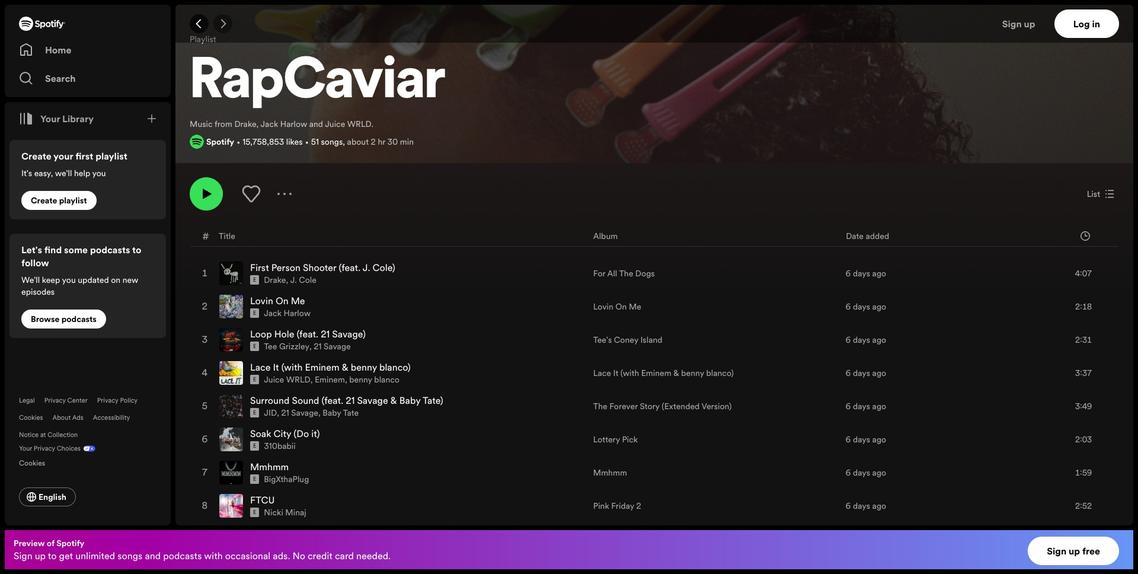 Task type: vqa. For each thing, say whether or not it's contained in the screenshot.


Task type: describe. For each thing, give the bounding box(es) containing it.
create for playlist
[[31, 195, 57, 206]]

lovin on me cell
[[219, 291, 584, 323]]

notice
[[19, 431, 39, 439]]

it for lace it (with eminem & benny blanco)
[[614, 367, 619, 379]]

lace for lace it (with eminem & benny blanco)
[[594, 367, 611, 379]]

notice at collection link
[[19, 431, 78, 439]]

21 for sound
[[346, 394, 355, 407]]

we'll
[[21, 274, 40, 286]]

mmhmm cell
[[219, 457, 584, 489]]

jid link
[[264, 407, 277, 419]]

english
[[39, 491, 66, 503]]

tee's coney island link
[[594, 334, 663, 346]]

savage for ,
[[324, 341, 351, 352]]

find
[[44, 243, 62, 256]]

explicit element for soak city (do it)
[[250, 441, 259, 451]]

1 vertical spatial the
[[594, 400, 608, 412]]

wrld.
[[347, 118, 374, 130]]

loop hole (feat. 21 savage) cell
[[219, 324, 584, 356]]

up for sign up free
[[1069, 544, 1081, 558]]

6 for soak city (do it)
[[846, 434, 851, 446]]

person
[[271, 261, 301, 274]]

card
[[335, 549, 354, 562]]

pink friday 2 link
[[594, 500, 642, 512]]

dogs
[[636, 268, 655, 279]]

bigxthaplug
[[264, 473, 309, 485]]

it for lace it (with eminem & benny blanco) e
[[273, 361, 279, 374]]

drake link
[[264, 274, 286, 286]]

1 horizontal spatial songs
[[321, 136, 343, 148]]

sign for sign up free
[[1048, 544, 1067, 558]]

surround sound (feat. 21 savage & baby tate) e
[[250, 394, 444, 416]]

(extended
[[662, 400, 700, 412]]

date
[[846, 230, 864, 242]]

some
[[64, 243, 88, 256]]

& inside surround sound (feat. 21 savage & baby tate) e
[[391, 394, 397, 407]]

privacy for privacy policy
[[97, 396, 118, 405]]

search
[[45, 72, 76, 85]]

no
[[293, 549, 305, 562]]

policy
[[120, 396, 138, 405]]

privacy policy link
[[97, 396, 138, 405]]

let's
[[21, 243, 42, 256]]

home link
[[19, 38, 157, 62]]

drake
[[264, 274, 286, 286]]

soak city (do it) link
[[250, 427, 320, 440]]

0 vertical spatial jack
[[261, 118, 278, 130]]

hole
[[274, 328, 294, 341]]

first person shooter (feat. j. cole) e
[[250, 261, 395, 284]]

playlist inside create your first playlist it's easy, we'll help you
[[96, 149, 127, 163]]

duration image
[[1081, 231, 1091, 241]]

lottery pick
[[594, 434, 638, 446]]

juice wrld , eminem , benny blanco
[[264, 374, 400, 386]]

benny blanco link
[[349, 374, 400, 386]]

1 cookies from the top
[[19, 413, 43, 422]]

your
[[53, 149, 73, 163]]

surround sound (feat. 21 savage & baby tate) cell
[[219, 390, 584, 422]]

days for mmhmm
[[853, 467, 871, 479]]

mmhmm for mmhmm
[[594, 467, 627, 479]]

benny for lace it (with eminem & benny blanco) e
[[351, 361, 377, 374]]

me for lovin on me
[[629, 301, 642, 313]]

1 cell from the left
[[200, 523, 210, 555]]

j. inside first person shooter (feat. j. cole) e
[[363, 261, 370, 274]]

ago for soak city (do it)
[[873, 434, 887, 446]]

browse podcasts
[[31, 313, 97, 325]]

create playlist
[[31, 195, 87, 206]]

6 days ago for first person shooter (feat. j. cole)
[[846, 268, 887, 279]]

6 days ago for soak city (do it)
[[846, 434, 887, 446]]

ads
[[72, 413, 84, 422]]

5 cell from the left
[[1038, 523, 1109, 555]]

days for soak city (do it)
[[853, 434, 871, 446]]

jack harlow link
[[264, 307, 311, 319]]

album
[[594, 230, 618, 242]]

0 horizontal spatial lace it (with eminem & benny blanco) link
[[250, 361, 411, 374]]

e inside first person shooter (feat. j. cole) e
[[253, 277, 256, 284]]

up for sign up
[[1025, 17, 1036, 30]]

mmhmm for mmhmm e
[[250, 460, 289, 473]]

with
[[204, 549, 223, 562]]

me for lovin on me e
[[291, 294, 305, 307]]

updated
[[78, 274, 109, 286]]

accessibility link
[[93, 413, 130, 422]]

3 cell from the left
[[594, 523, 837, 555]]

create your first playlist it's easy, we'll help you
[[21, 149, 127, 179]]

explicit element for loop hole (feat. 21 savage)
[[250, 342, 259, 351]]

, inside loop hole (feat. 21 savage) cell
[[310, 341, 312, 352]]

needed.
[[356, 549, 391, 562]]

1 horizontal spatial lovin on me link
[[594, 301, 642, 313]]

music from drake, jack harlow and juice wrld.
[[190, 118, 374, 130]]

for all the dogs link
[[594, 268, 655, 279]]

6 days ago for loop hole (feat. 21 savage)
[[846, 334, 887, 346]]

loop
[[250, 328, 272, 341]]

all
[[608, 268, 618, 279]]

savage)
[[332, 328, 366, 341]]

from
[[215, 118, 232, 130]]

on for lovin on me
[[616, 301, 627, 313]]

library
[[62, 112, 94, 125]]

& for lace it (with eminem & benny blanco)
[[674, 367, 680, 379]]

top bar and user menu element
[[176, 5, 1134, 43]]

unlimited
[[75, 549, 115, 562]]

6 for first person shooter (feat. j. cole)
[[846, 268, 851, 279]]

surround sound (feat. 21 savage & baby tate) link
[[250, 394, 444, 407]]

juice inside lace it (with eminem & benny blanco) cell
[[264, 374, 284, 386]]

jack inside lovin on me cell
[[264, 307, 282, 319]]

english button
[[19, 488, 76, 507]]

& for lace it (with eminem & benny blanco) e
[[342, 361, 349, 374]]

51
[[311, 136, 319, 148]]

ago for first person shooter (feat. j. cole)
[[873, 268, 887, 279]]

blanco) for lace it (with eminem & benny blanco)
[[707, 367, 734, 379]]

sign up free button
[[1029, 537, 1120, 565]]

explicit element for surround sound (feat. 21 savage & baby tate)
[[250, 408, 259, 418]]

for
[[594, 268, 606, 279]]

# column header
[[202, 225, 209, 246]]

explicit element for lovin on me
[[250, 309, 259, 318]]

privacy down at in the left bottom of the page
[[34, 444, 55, 453]]

ago for lovin on me
[[873, 301, 887, 313]]

ads.
[[273, 549, 290, 562]]

eminem for lace it (with eminem & benny blanco) e
[[305, 361, 340, 374]]

(feat. inside first person shooter (feat. j. cole) e
[[339, 261, 361, 274]]

on for lovin on me e
[[276, 294, 289, 307]]

your library button
[[14, 107, 99, 130]]

cole)
[[373, 261, 395, 274]]

lottery
[[594, 434, 620, 446]]

days for first person shooter (feat. j. cole)
[[853, 268, 871, 279]]

2 cell from the left
[[219, 523, 584, 555]]

rapcaviar grid
[[176, 225, 1133, 574]]

sign for sign up
[[1003, 17, 1022, 30]]

1 vertical spatial spotify image
[[190, 135, 204, 149]]

3:37
[[1076, 367, 1093, 379]]

tee's
[[594, 334, 612, 346]]

spotify image inside main element
[[19, 17, 65, 31]]

eminem link
[[315, 374, 345, 386]]

0 horizontal spatial j.
[[290, 274, 297, 286]]

lace it (with eminem & benny blanco) e
[[250, 361, 411, 383]]

30
[[388, 136, 398, 148]]

days for lace it (with eminem & benny blanco)
[[853, 367, 871, 379]]

sound
[[292, 394, 319, 407]]

21 for hole
[[321, 328, 330, 341]]

6 days ago for ftcu
[[846, 500, 887, 512]]

preview of spotify sign up to get unlimited songs and podcasts with occasional ads. no credit card needed.
[[14, 537, 391, 562]]

city
[[274, 427, 291, 440]]

6 days ago for surround sound (feat. 21 savage & baby tate)
[[846, 400, 887, 412]]

2 cookies from the top
[[19, 458, 45, 468]]

minaj
[[285, 507, 307, 518]]

juice wrld link
[[264, 374, 311, 386]]

loop hole (feat. 21 savage) e
[[250, 328, 366, 350]]

(do
[[294, 427, 309, 440]]

1 horizontal spatial mmhmm link
[[594, 467, 627, 479]]

#
[[202, 229, 209, 242]]

go back image
[[195, 19, 204, 28]]

pink
[[594, 500, 610, 512]]

soak city (do it) e
[[250, 427, 320, 450]]

the forever story (extended version) link
[[594, 400, 732, 412]]

to inside the let's find some podcasts to follow we'll keep you updated on new episodes
[[132, 243, 142, 256]]

ago for mmhmm
[[873, 467, 887, 479]]

15,758,853
[[243, 136, 284, 148]]

2:03
[[1076, 434, 1093, 446]]

tate)
[[423, 394, 444, 407]]

your for your library
[[40, 112, 60, 125]]



Task type: locate. For each thing, give the bounding box(es) containing it.
sign up button
[[998, 9, 1055, 38]]

5 6 from the top
[[846, 400, 851, 412]]

create for your
[[21, 149, 51, 163]]

mmhmm down lottery on the right of the page
[[594, 467, 627, 479]]

0 horizontal spatial juice
[[264, 374, 284, 386]]

blanco) inside lace it (with eminem & benny blanco) e
[[380, 361, 411, 374]]

spotify link
[[206, 136, 234, 148]]

2 e from the top
[[253, 310, 256, 317]]

nicki
[[264, 507, 283, 518]]

3:49
[[1076, 400, 1093, 412]]

0 vertical spatial cookies link
[[19, 413, 43, 422]]

spotify image
[[19, 17, 65, 31], [190, 135, 204, 149]]

create down easy,
[[31, 195, 57, 206]]

e down ftcu link
[[253, 509, 256, 516]]

harlow inside lovin on me cell
[[284, 307, 311, 319]]

loop hole (feat. 21 savage) link
[[250, 328, 366, 341]]

2:18
[[1076, 301, 1093, 313]]

1 vertical spatial and
[[145, 549, 161, 562]]

lovin on me
[[594, 301, 642, 313]]

cell
[[200, 523, 210, 555], [219, 523, 584, 555], [594, 523, 837, 555], [846, 523, 1028, 555], [1038, 523, 1109, 555]]

days for loop hole (feat. 21 savage)
[[853, 334, 871, 346]]

on
[[111, 274, 120, 286]]

blanco) up version)
[[707, 367, 734, 379]]

tee's coney island
[[594, 334, 663, 346]]

1 horizontal spatial j.
[[363, 261, 370, 274]]

explicit element for lace it (with eminem & benny blanco)
[[250, 375, 259, 384]]

1 horizontal spatial the
[[619, 268, 634, 279]]

browse
[[31, 313, 60, 325]]

playlist down help
[[59, 195, 87, 206]]

privacy up accessibility link
[[97, 396, 118, 405]]

spotify image down music
[[190, 135, 204, 149]]

privacy for privacy center
[[44, 396, 66, 405]]

to up the new
[[132, 243, 142, 256]]

4 days from the top
[[853, 367, 871, 379]]

1 vertical spatial cookies link
[[19, 456, 55, 469]]

4:07
[[1076, 268, 1093, 279]]

lovin up tee's
[[594, 301, 614, 313]]

1 horizontal spatial lovin
[[594, 301, 614, 313]]

21 savage link for sound
[[281, 407, 319, 419]]

eminem for lace it (with eminem & benny blanco)
[[642, 367, 672, 379]]

benny inside lace it (with eminem & benny blanco) e
[[351, 361, 377, 374]]

cookies link
[[19, 413, 43, 422], [19, 456, 55, 469]]

explicit element inside soak city (do it) cell
[[250, 441, 259, 451]]

& up (extended
[[674, 367, 680, 379]]

6 days ago for mmhmm
[[846, 467, 887, 479]]

e down loop
[[253, 343, 256, 350]]

me down j. cole link
[[291, 294, 305, 307]]

baby left tate)
[[400, 394, 421, 407]]

you for some
[[62, 274, 76, 286]]

it
[[273, 361, 279, 374], [614, 367, 619, 379]]

0 horizontal spatial spotify
[[56, 537, 84, 549]]

6 for lace it (with eminem & benny blanco)
[[846, 367, 851, 379]]

1 days from the top
[[853, 268, 871, 279]]

baby left tate
[[323, 407, 341, 419]]

3 e from the top
[[253, 343, 256, 350]]

benny
[[351, 361, 377, 374], [682, 367, 705, 379], [349, 374, 372, 386]]

up left free
[[1069, 544, 1081, 558]]

0 horizontal spatial baby
[[323, 407, 341, 419]]

spotify
[[206, 136, 234, 148], [56, 537, 84, 549]]

310babii
[[264, 440, 296, 452]]

2 horizontal spatial &
[[674, 367, 680, 379]]

your
[[40, 112, 60, 125], [19, 444, 32, 453]]

2 vertical spatial (feat.
[[322, 394, 344, 407]]

e inside loop hole (feat. 21 savage) e
[[253, 343, 256, 350]]

0 vertical spatial playlist
[[96, 149, 127, 163]]

4 explicit element from the top
[[250, 375, 259, 384]]

e
[[253, 277, 256, 284], [253, 310, 256, 317], [253, 343, 256, 350], [253, 376, 256, 383], [253, 409, 256, 416], [253, 443, 256, 450], [253, 476, 256, 483], [253, 509, 256, 516]]

0 vertical spatial you
[[92, 167, 106, 179]]

4 ago from the top
[[873, 367, 887, 379]]

6 ago from the top
[[873, 434, 887, 446]]

& down blanco
[[391, 394, 397, 407]]

legal link
[[19, 396, 35, 405]]

for all the dogs
[[594, 268, 655, 279]]

0 horizontal spatial &
[[342, 361, 349, 374]]

0 horizontal spatial lace
[[250, 361, 271, 374]]

0 horizontal spatial it
[[273, 361, 279, 374]]

0 horizontal spatial on
[[276, 294, 289, 307]]

playlist
[[190, 33, 216, 45]]

lace it (with eminem & benny blanco)
[[594, 367, 734, 379]]

6 days from the top
[[853, 434, 871, 446]]

songs inside preview of spotify sign up to get unlimited songs and podcasts with occasional ads. no credit card needed.
[[118, 549, 143, 562]]

e inside lovin on me e
[[253, 310, 256, 317]]

baby inside surround sound (feat. 21 savage & baby tate) e
[[400, 394, 421, 407]]

island
[[641, 334, 663, 346]]

first person shooter (feat. j. cole) cell
[[219, 258, 584, 290]]

blanco) for lace it (with eminem & benny blanco) e
[[380, 361, 411, 374]]

1 horizontal spatial you
[[92, 167, 106, 179]]

easy,
[[34, 167, 53, 179]]

we'll
[[55, 167, 72, 179]]

2 vertical spatial podcasts
[[163, 549, 202, 562]]

6 explicit element from the top
[[250, 441, 259, 451]]

sign inside preview of spotify sign up to get unlimited songs and podcasts with occasional ads. no credit card needed.
[[14, 549, 32, 562]]

6 days ago
[[846, 268, 887, 279], [846, 301, 887, 313], [846, 334, 887, 346], [846, 367, 887, 379], [846, 400, 887, 412], [846, 434, 887, 446], [846, 467, 887, 479], [846, 500, 887, 512]]

6 for ftcu
[[846, 500, 851, 512]]

first person shooter (feat. j. cole) link
[[250, 261, 395, 274]]

e up surround
[[253, 376, 256, 383]]

2 cookies link from the top
[[19, 456, 55, 469]]

juice up surround
[[264, 374, 284, 386]]

it)
[[312, 427, 320, 440]]

(with for lace it (with eminem & benny blanco)
[[621, 367, 640, 379]]

2 horizontal spatial up
[[1069, 544, 1081, 558]]

0 vertical spatial 21 savage link
[[314, 341, 351, 352]]

0 horizontal spatial lovin on me link
[[250, 294, 305, 307]]

4:07 cell
[[1038, 258, 1109, 290]]

hr
[[378, 136, 386, 148]]

juice left the wrld.
[[325, 118, 345, 130]]

pink friday 2
[[594, 500, 642, 512]]

7 6 from the top
[[846, 467, 851, 479]]

21 savage link up (do
[[281, 407, 319, 419]]

(with for lace it (with eminem & benny blanco) e
[[282, 361, 303, 374]]

mmhmm inside cell
[[250, 460, 289, 473]]

8 days from the top
[[853, 500, 871, 512]]

1 horizontal spatial lace it (with eminem & benny blanco) link
[[594, 367, 734, 379]]

benny for juice wrld , eminem , benny blanco
[[349, 374, 372, 386]]

0 vertical spatial the
[[619, 268, 634, 279]]

2 horizontal spatial savage
[[357, 394, 388, 407]]

1 horizontal spatial spotify
[[206, 136, 234, 148]]

it inside lace it (with eminem & benny blanco) e
[[273, 361, 279, 374]]

drake , j. cole
[[264, 274, 317, 286]]

ago for surround sound (feat. 21 savage & baby tate)
[[873, 400, 887, 412]]

0 horizontal spatial lovin
[[250, 294, 273, 307]]

days for surround sound (feat. 21 savage & baby tate)
[[853, 400, 871, 412]]

ftcu cell
[[219, 490, 584, 522]]

the left forever
[[594, 400, 608, 412]]

the right the all
[[619, 268, 634, 279]]

eminem down island
[[642, 367, 672, 379]]

0 horizontal spatial up
[[35, 549, 46, 562]]

0 vertical spatial create
[[21, 149, 51, 163]]

playlist inside create playlist button
[[59, 195, 87, 206]]

21 down juice wrld , eminem , benny blanco on the left
[[346, 394, 355, 407]]

explicit element inside 'surround sound (feat. 21 savage & baby tate)' cell
[[250, 408, 259, 418]]

ftcu link
[[250, 494, 275, 507]]

sign inside top bar and user menu "element"
[[1003, 17, 1022, 30]]

california consumer privacy act (ccpa) opt-out icon image
[[81, 444, 96, 456]]

lovin inside lovin on me e
[[250, 294, 273, 307]]

0 horizontal spatial (with
[[282, 361, 303, 374]]

1 horizontal spatial sign
[[1003, 17, 1022, 30]]

0 horizontal spatial your
[[19, 444, 32, 453]]

lovin for lovin on me e
[[250, 294, 273, 307]]

3 6 from the top
[[846, 334, 851, 346]]

podcasts right browse
[[61, 313, 97, 325]]

eminem down the tee grizzley , 21 savage
[[305, 361, 340, 374]]

4 cell from the left
[[846, 523, 1028, 555]]

up inside the sign up button
[[1025, 17, 1036, 30]]

1 vertical spatial playlist
[[59, 195, 87, 206]]

rapcaviar
[[190, 54, 446, 111]]

21 left the savage) on the bottom left of the page
[[321, 328, 330, 341]]

1 vertical spatial podcasts
[[61, 313, 97, 325]]

to
[[132, 243, 142, 256], [48, 549, 57, 562]]

likes
[[286, 136, 303, 148]]

7 days from the top
[[853, 467, 871, 479]]

21 right jid at bottom left
[[281, 407, 289, 419]]

up inside sign up free button
[[1069, 544, 1081, 558]]

7 ago from the top
[[873, 467, 887, 479]]

harlow
[[280, 118, 307, 130], [284, 307, 311, 319]]

7 e from the top
[[253, 476, 256, 483]]

explicit element for first person shooter (feat. j. cole)
[[250, 275, 259, 285]]

6 days ago for lace it (with eminem & benny blanco)
[[846, 367, 887, 379]]

2 ago from the top
[[873, 301, 887, 313]]

6 6 days ago from the top
[[846, 434, 887, 446]]

1 vertical spatial 21 savage link
[[281, 407, 319, 419]]

explicit element inside loop hole (feat. 21 savage) cell
[[250, 342, 259, 351]]

0 vertical spatial 2
[[371, 136, 376, 148]]

harlow up likes
[[280, 118, 307, 130]]

it up forever
[[614, 367, 619, 379]]

lace for lace it (with eminem & benny blanco) e
[[250, 361, 271, 374]]

savage up lace it (with eminem & benny blanco) e
[[324, 341, 351, 352]]

mmhmm e
[[250, 460, 289, 483]]

List button
[[1083, 185, 1120, 204]]

e inside soak city (do it) e
[[253, 443, 256, 450]]

explicit element up loop
[[250, 309, 259, 318]]

1 vertical spatial to
[[48, 549, 57, 562]]

e left jid at bottom left
[[253, 409, 256, 416]]

e inside 'mmhmm e'
[[253, 476, 256, 483]]

21 inside surround sound (feat. 21 savage & baby tate) e
[[346, 394, 355, 407]]

privacy center link
[[44, 396, 88, 405]]

# row
[[190, 225, 1119, 247]]

21 savage link for hole
[[314, 341, 351, 352]]

about
[[52, 413, 71, 422]]

e inside surround sound (feat. 21 savage & baby tate) e
[[253, 409, 256, 416]]

savage up (do
[[291, 407, 319, 419]]

occasional
[[225, 549, 271, 562]]

0 vertical spatial and
[[309, 118, 323, 130]]

2 inside the rapcaviar grid
[[637, 500, 642, 512]]

title
[[219, 230, 235, 242]]

0 vertical spatial spotify
[[206, 136, 234, 148]]

1 vertical spatial you
[[62, 274, 76, 286]]

6 e from the top
[[253, 443, 256, 450]]

1 horizontal spatial and
[[309, 118, 323, 130]]

1 horizontal spatial playlist
[[96, 149, 127, 163]]

e up ftcu link
[[253, 476, 256, 483]]

up left of
[[35, 549, 46, 562]]

1 horizontal spatial &
[[391, 394, 397, 407]]

harlow up loop hole (feat. 21 savage) link
[[284, 307, 311, 319]]

savage inside surround sound (feat. 21 savage & baby tate) e
[[357, 394, 388, 407]]

savage down benny blanco link
[[357, 394, 388, 407]]

explicit element up ftcu link
[[250, 475, 259, 484]]

lace down tee
[[250, 361, 271, 374]]

privacy policy
[[97, 396, 138, 405]]

your left library on the top left
[[40, 112, 60, 125]]

(with down grizzley in the bottom left of the page
[[282, 361, 303, 374]]

1 horizontal spatial 2
[[637, 500, 642, 512]]

jack harlow
[[264, 307, 311, 319]]

1 vertical spatial (feat.
[[297, 328, 319, 341]]

mmhmm down "310babii"
[[250, 460, 289, 473]]

2:31
[[1076, 334, 1093, 346]]

lace down tee's
[[594, 367, 611, 379]]

e up loop
[[253, 310, 256, 317]]

5 ago from the top
[[873, 400, 887, 412]]

0 horizontal spatial mmhmm
[[250, 460, 289, 473]]

2 horizontal spatial sign
[[1048, 544, 1067, 558]]

lovin on me link down the all
[[594, 301, 642, 313]]

e inside ftcu e
[[253, 509, 256, 516]]

cookies link down your privacy choices
[[19, 456, 55, 469]]

21 right grizzley in the bottom left of the page
[[314, 341, 322, 352]]

15,758,853 likes
[[243, 136, 303, 148]]

list
[[1088, 188, 1101, 200]]

keep
[[42, 274, 60, 286]]

6 for loop hole (feat. 21 savage)
[[846, 334, 851, 346]]

0 vertical spatial juice
[[325, 118, 345, 130]]

0 vertical spatial (feat.
[[339, 261, 361, 274]]

explicit element inside lace it (with eminem & benny blanco) cell
[[250, 375, 259, 384]]

benny up surround sound (feat. 21 savage & baby tate) link
[[349, 374, 372, 386]]

your inside button
[[40, 112, 60, 125]]

and inside preview of spotify sign up to get unlimited songs and podcasts with occasional ads. no credit card needed.
[[145, 549, 161, 562]]

your down notice
[[19, 444, 32, 453]]

main element
[[5, 5, 171, 525]]

(feat. for savage)
[[297, 328, 319, 341]]

it down tee
[[273, 361, 279, 374]]

podcasts left with
[[163, 549, 202, 562]]

on inside lovin on me e
[[276, 294, 289, 307]]

days for lovin on me
[[853, 301, 871, 313]]

benny right eminem link
[[351, 361, 377, 374]]

0 vertical spatial harlow
[[280, 118, 307, 130]]

your library
[[40, 112, 94, 125]]

duration element
[[1081, 231, 1091, 241]]

on down for all the dogs link
[[616, 301, 627, 313]]

8 6 days ago from the top
[[846, 500, 887, 512]]

lovin on me e
[[250, 294, 305, 317]]

0 horizontal spatial sign
[[14, 549, 32, 562]]

explicit element down first
[[250, 275, 259, 285]]

up inside preview of spotify sign up to get unlimited songs and podcasts with occasional ads. no credit card needed.
[[35, 549, 46, 562]]

(feat. right the shooter
[[339, 261, 361, 274]]

1 horizontal spatial your
[[40, 112, 60, 125]]

1 horizontal spatial baby
[[400, 394, 421, 407]]

preview
[[14, 537, 45, 549]]

1 vertical spatial create
[[31, 195, 57, 206]]

cookies down your privacy choices
[[19, 458, 45, 468]]

8 6 from the top
[[846, 500, 851, 512]]

1 vertical spatial cookies
[[19, 458, 45, 468]]

2 6 from the top
[[846, 301, 851, 313]]

0 horizontal spatial blanco)
[[380, 361, 411, 374]]

1 horizontal spatial savage
[[324, 341, 351, 352]]

7 6 days ago from the top
[[846, 467, 887, 479]]

blanco) down loop hole (feat. 21 savage) cell
[[380, 361, 411, 374]]

5 days from the top
[[853, 400, 871, 412]]

1 vertical spatial juice
[[264, 374, 284, 386]]

lace it (with eminem & benny blanco) cell
[[219, 357, 584, 389]]

explicit element inside lovin on me cell
[[250, 309, 259, 318]]

6 for surround sound (feat. 21 savage & baby tate)
[[846, 400, 851, 412]]

0 vertical spatial songs
[[321, 136, 343, 148]]

on
[[276, 294, 289, 307], [616, 301, 627, 313]]

1 horizontal spatial spotify image
[[190, 135, 204, 149]]

cookies link up notice
[[19, 413, 43, 422]]

0 horizontal spatial and
[[145, 549, 161, 562]]

6 6 from the top
[[846, 434, 851, 446]]

blanco)
[[380, 361, 411, 374], [707, 367, 734, 379]]

jack up 15,758,853 likes
[[261, 118, 278, 130]]

8 e from the top
[[253, 509, 256, 516]]

1 horizontal spatial on
[[616, 301, 627, 313]]

spotify inside preview of spotify sign up to get unlimited songs and podcasts with occasional ads. no credit card needed.
[[56, 537, 84, 549]]

log
[[1074, 17, 1091, 30]]

e inside lace it (with eminem & benny blanco) e
[[253, 376, 256, 383]]

explicit element for mmhmm
[[250, 475, 259, 484]]

lace inside lace it (with eminem & benny blanco) e
[[250, 361, 271, 374]]

(feat. for savage
[[322, 394, 344, 407]]

explicit element inside ftcu cell
[[250, 508, 259, 517]]

1 vertical spatial 2
[[637, 500, 642, 512]]

3 days from the top
[[853, 334, 871, 346]]

savage inside cell
[[324, 341, 351, 352]]

you for first
[[92, 167, 106, 179]]

21 for grizzley
[[314, 341, 322, 352]]

(feat. inside loop hole (feat. 21 savage) e
[[297, 328, 319, 341]]

(feat. down juice wrld , eminem , benny blanco on the left
[[322, 394, 344, 407]]

0 horizontal spatial mmhmm link
[[250, 460, 289, 473]]

1 horizontal spatial me
[[629, 301, 642, 313]]

create inside create playlist button
[[31, 195, 57, 206]]

about
[[347, 136, 369, 148]]

1 horizontal spatial blanco)
[[707, 367, 734, 379]]

j. left cole)
[[363, 261, 370, 274]]

(feat. right hole
[[297, 328, 319, 341]]

min
[[400, 136, 414, 148]]

explicit element down loop
[[250, 342, 259, 351]]

explicit element
[[250, 275, 259, 285], [250, 309, 259, 318], [250, 342, 259, 351], [250, 375, 259, 384], [250, 408, 259, 418], [250, 441, 259, 451], [250, 475, 259, 484], [250, 508, 259, 517]]

playlist right first
[[96, 149, 127, 163]]

soak city (do it) cell
[[219, 424, 584, 456]]

ago for ftcu
[[873, 500, 887, 512]]

1 horizontal spatial (with
[[621, 367, 640, 379]]

21 inside loop hole (feat. 21 savage) e
[[321, 328, 330, 341]]

ago for loop hole (feat. 21 savage)
[[873, 334, 887, 346]]

songs right 'unlimited'
[[118, 549, 143, 562]]

0 horizontal spatial me
[[291, 294, 305, 307]]

j. left cole
[[290, 274, 297, 286]]

21 savage link up lace it (with eminem & benny blanco) e
[[314, 341, 351, 352]]

tate
[[343, 407, 359, 419]]

(feat.
[[339, 261, 361, 274], [297, 328, 319, 341], [322, 394, 344, 407]]

mmhmm link down "310babii"
[[250, 460, 289, 473]]

eminem up surround sound (feat. 21 savage & baby tate) link
[[315, 374, 345, 386]]

0 horizontal spatial savage
[[291, 407, 319, 419]]

lovin
[[250, 294, 273, 307], [594, 301, 614, 313]]

1 vertical spatial harlow
[[284, 307, 311, 319]]

podcasts inside the let's find some podcasts to follow we'll keep you updated on new episodes
[[90, 243, 130, 256]]

eminem inside lace it (with eminem & benny blanco) e
[[305, 361, 340, 374]]

shooter
[[303, 261, 337, 274]]

cookies up notice
[[19, 413, 43, 422]]

explicit element inside mmhmm cell
[[250, 475, 259, 484]]

0 horizontal spatial songs
[[118, 549, 143, 562]]

1 horizontal spatial lace
[[594, 367, 611, 379]]

1 cookies link from the top
[[19, 413, 43, 422]]

benny up (extended
[[682, 367, 705, 379]]

spotify image up home
[[19, 17, 65, 31]]

0 horizontal spatial 2
[[371, 136, 376, 148]]

jid
[[264, 407, 277, 419]]

songs right 51
[[321, 136, 343, 148]]

notice at collection
[[19, 431, 78, 439]]

1 vertical spatial jack
[[264, 307, 282, 319]]

lace it (with eminem & benny blanco) link up the forever story (extended version) link
[[594, 367, 734, 379]]

days for ftcu
[[853, 500, 871, 512]]

1 horizontal spatial it
[[614, 367, 619, 379]]

7 explicit element from the top
[[250, 475, 259, 484]]

4 e from the top
[[253, 376, 256, 383]]

sign
[[1003, 17, 1022, 30], [1048, 544, 1067, 558], [14, 549, 32, 562]]

5 6 days ago from the top
[[846, 400, 887, 412]]

create up easy,
[[21, 149, 51, 163]]

you right help
[[92, 167, 106, 179]]

the
[[619, 268, 634, 279], [594, 400, 608, 412]]

privacy up about
[[44, 396, 66, 405]]

0 horizontal spatial playlist
[[59, 195, 87, 206]]

to left the get at the bottom left
[[48, 549, 57, 562]]

me up tee's coney island 'link'
[[629, 301, 642, 313]]

jack up hole
[[264, 307, 282, 319]]

explicit element inside "first person shooter (feat. j. cole)" cell
[[250, 275, 259, 285]]

version)
[[702, 400, 732, 412]]

explicit element up surround
[[250, 375, 259, 384]]

(with down tee's coney island 'link'
[[621, 367, 640, 379]]

credit
[[308, 549, 333, 562]]

me inside lovin on me e
[[291, 294, 305, 307]]

sign up free
[[1048, 544, 1101, 558]]

and right 'unlimited'
[[145, 549, 161, 562]]

0 vertical spatial podcasts
[[90, 243, 130, 256]]

1 horizontal spatial to
[[132, 243, 142, 256]]

1 ago from the top
[[873, 268, 887, 279]]

& inside lace it (with eminem & benny blanco) e
[[342, 361, 349, 374]]

date added
[[846, 230, 890, 242]]

your for your privacy choices
[[19, 444, 32, 453]]

6 for mmhmm
[[846, 467, 851, 479]]

3 explicit element from the top
[[250, 342, 259, 351]]

new
[[123, 274, 138, 286]]

0 horizontal spatial you
[[62, 274, 76, 286]]

up left "log"
[[1025, 17, 1036, 30]]

0 vertical spatial spotify image
[[19, 17, 65, 31]]

savage for (feat.
[[357, 394, 388, 407]]

, inside "first person shooter (feat. j. cole)" cell
[[286, 274, 288, 286]]

0 horizontal spatial the
[[594, 400, 608, 412]]

e down first
[[253, 277, 256, 284]]

6 for lovin on me
[[846, 301, 851, 313]]

podcasts inside preview of spotify sign up to get unlimited songs and podcasts with occasional ads. no credit card needed.
[[163, 549, 202, 562]]

1 6 days ago from the top
[[846, 268, 887, 279]]

e down soak
[[253, 443, 256, 450]]

(feat. inside surround sound (feat. 21 savage & baby tate) e
[[322, 394, 344, 407]]

3 ago from the top
[[873, 334, 887, 346]]

and up 51
[[309, 118, 323, 130]]

1 vertical spatial songs
[[118, 549, 143, 562]]

2 days from the top
[[853, 301, 871, 313]]

4 6 days ago from the top
[[846, 367, 887, 379]]

ftcu
[[250, 494, 275, 507]]

to inside preview of spotify sign up to get unlimited songs and podcasts with occasional ads. no credit card needed.
[[48, 549, 57, 562]]

1 vertical spatial spotify
[[56, 537, 84, 549]]

2 explicit element from the top
[[250, 309, 259, 318]]

4 6 from the top
[[846, 367, 851, 379]]

lovin on me link down drake link at the left top of page
[[250, 294, 305, 307]]

1 6 from the top
[[846, 268, 851, 279]]

0 vertical spatial cookies
[[19, 413, 43, 422]]

you right keep
[[62, 274, 76, 286]]

1 e from the top
[[253, 277, 256, 284]]

you inside the let's find some podcasts to follow we'll keep you updated on new episodes
[[62, 274, 76, 286]]

1 vertical spatial your
[[19, 444, 32, 453]]

mmhmm link down lottery on the right of the page
[[594, 467, 627, 479]]

lovin down drake link at the left top of page
[[250, 294, 273, 307]]

create playlist button
[[21, 191, 96, 210]]

create inside create your first playlist it's easy, we'll help you
[[21, 149, 51, 163]]

story
[[640, 400, 660, 412]]

8 ago from the top
[[873, 500, 887, 512]]

2 6 days ago from the top
[[846, 301, 887, 313]]

0 horizontal spatial to
[[48, 549, 57, 562]]

follow
[[21, 256, 49, 269]]

3 6 days ago from the top
[[846, 334, 887, 346]]

1 horizontal spatial juice
[[325, 118, 345, 130]]

0 horizontal spatial spotify image
[[19, 17, 65, 31]]

0 vertical spatial your
[[40, 112, 60, 125]]

lovin for lovin on me
[[594, 301, 614, 313]]

drake,
[[235, 118, 259, 130]]

benny for lace it (with eminem & benny blanco)
[[682, 367, 705, 379]]

go forward image
[[218, 19, 228, 28]]

podcasts up the on
[[90, 243, 130, 256]]

explicit element down ftcu link
[[250, 508, 259, 517]]

6 days ago for lovin on me
[[846, 301, 887, 313]]

310babii link
[[264, 440, 296, 452]]

explicit element for ftcu
[[250, 508, 259, 517]]

5 e from the top
[[253, 409, 256, 416]]

1 explicit element from the top
[[250, 275, 259, 285]]

(with inside lace it (with eminem & benny blanco) e
[[282, 361, 303, 374]]

you inside create your first playlist it's easy, we'll help you
[[92, 167, 106, 179]]

spotify down from
[[206, 136, 234, 148]]

51 songs , about 2 hr 30 min
[[311, 136, 414, 148]]

explicit element left jid at bottom left
[[250, 408, 259, 418]]

eminem for juice wrld , eminem , benny blanco
[[315, 374, 345, 386]]

lottery pick link
[[594, 434, 638, 446]]

8 explicit element from the top
[[250, 508, 259, 517]]

5 explicit element from the top
[[250, 408, 259, 418]]

music
[[190, 118, 213, 130]]

1 horizontal spatial mmhmm
[[594, 467, 627, 479]]

1 horizontal spatial up
[[1025, 17, 1036, 30]]

mmhmm link inside cell
[[250, 460, 289, 473]]

& left benny blanco link
[[342, 361, 349, 374]]

0 vertical spatial to
[[132, 243, 142, 256]]

explicit element down soak
[[250, 441, 259, 451]]

ago for lace it (with eminem & benny blanco)
[[873, 367, 887, 379]]

spotify right of
[[56, 537, 84, 549]]

21 savage link
[[314, 341, 351, 352], [281, 407, 319, 419]]



